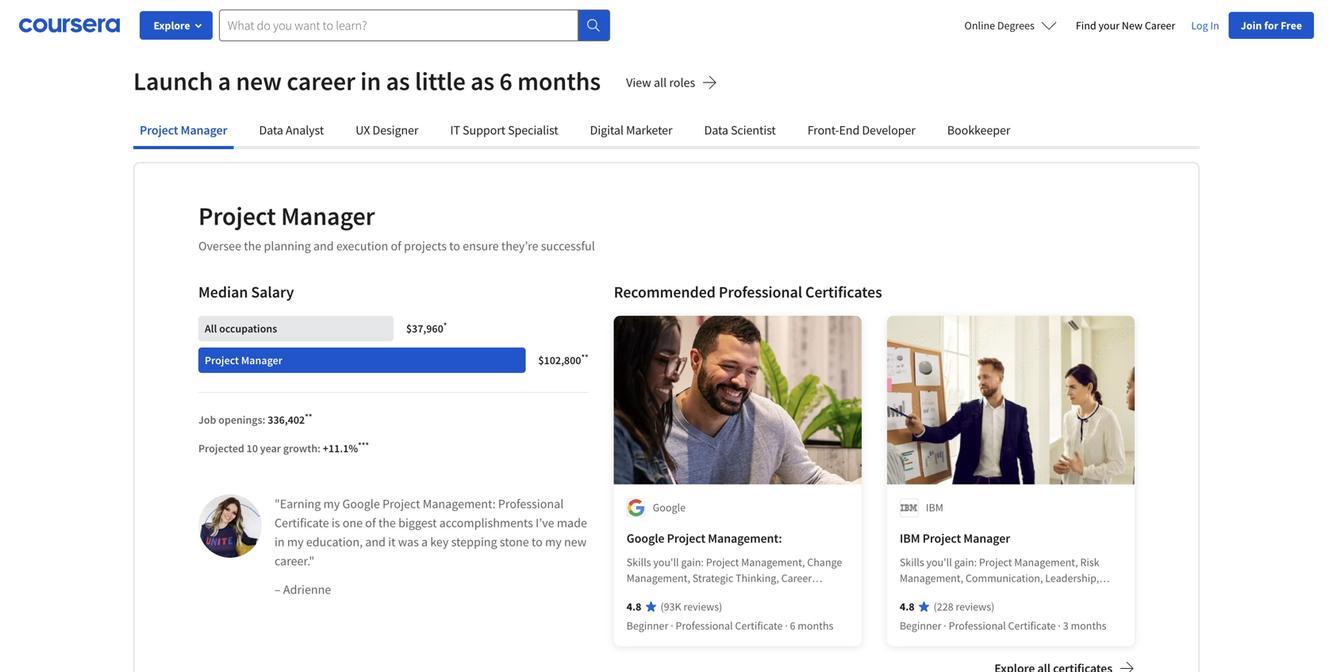 Task type: vqa. For each thing, say whether or not it's contained in the screenshot.
Explore more Coursera advantages
no



Task type: locate. For each thing, give the bounding box(es) containing it.
1 skills from the left
[[627, 555, 651, 570]]

– adrienne
[[275, 582, 331, 598]]

manager
[[181, 122, 227, 138], [281, 200, 375, 232], [241, 353, 283, 368], [964, 531, 1011, 547]]

reviews) right '(93k'
[[684, 600, 723, 614]]

my
[[324, 496, 340, 512], [287, 534, 304, 550], [545, 534, 562, 550]]

project down launch at the top left
[[140, 122, 178, 138]]

project inside "earning my google project management: professional certificate is one of the biggest accomplishments i've made in my education, and it was a key stepping stone to my new career."
[[383, 496, 420, 512]]

2 horizontal spatial months
[[1071, 619, 1107, 633]]

my up career."
[[287, 534, 304, 550]]

gain:
[[682, 555, 704, 570], [955, 555, 977, 570]]

0 vertical spatial project manager
[[140, 122, 227, 138]]

1 horizontal spatial gain:
[[955, 555, 977, 570]]

2 4.8 from the left
[[900, 600, 915, 614]]

manager inside button
[[181, 122, 227, 138]]

1 vertical spatial new
[[564, 534, 587, 550]]

growth:
[[283, 441, 321, 456]]

0 horizontal spatial the
[[244, 238, 261, 254]]

the right "oversee"
[[244, 238, 261, 254]]

2 · from the left
[[785, 619, 788, 633]]

3 · from the left
[[944, 619, 947, 633]]

certificate inside "earning my google project management: professional certificate is one of the biggest accomplishments i've made in my education, and it was a key stepping stone to my new career."
[[275, 515, 329, 531]]

reviews) right (228
[[956, 600, 995, 614]]

0 vertical spatial **
[[582, 352, 589, 363]]

a
[[218, 65, 231, 97], [422, 534, 428, 550]]

1 gain: from the left
[[682, 555, 704, 570]]

management: inside "earning my google project management: professional certificate is one of the biggest accomplishments i've made in my education, and it was a key stepping stone to my new career."
[[423, 496, 496, 512]]

1 · from the left
[[671, 619, 674, 633]]

data analyst
[[259, 122, 324, 138]]

as right little
[[471, 65, 495, 97]]

1 reviews) from the left
[[684, 600, 723, 614]]

1 vertical spatial and
[[365, 534, 386, 550]]

project manager down all occupations
[[205, 353, 283, 368]]

1 horizontal spatial reviews)
[[956, 600, 995, 614]]

google right google 'icon'
[[653, 501, 686, 515]]

google for google
[[653, 501, 686, 515]]

your
[[1099, 18, 1120, 33]]

0 vertical spatial a
[[218, 65, 231, 97]]

project up biggest
[[383, 496, 420, 512]]

career role tabs tab list
[[133, 114, 1201, 149]]

0 horizontal spatial skills you'll gain:
[[627, 555, 706, 570]]

beginner · professional certificate · 6 months
[[627, 619, 834, 633]]

my up is
[[324, 496, 340, 512]]

a right launch at the top left
[[218, 65, 231, 97]]

0 horizontal spatial reviews)
[[684, 600, 723, 614]]

** inside $102,800 **
[[582, 352, 589, 363]]

you'll down ibm project manager
[[927, 555, 953, 570]]

0 horizontal spatial certificate
[[275, 515, 329, 531]]

to
[[449, 238, 460, 254], [532, 534, 543, 550]]

to down 'i've'
[[532, 534, 543, 550]]

1 vertical spatial the
[[379, 515, 396, 531]]

What do you want to learn? text field
[[219, 10, 579, 41]]

skills you'll gain: up '(93k'
[[627, 555, 706, 570]]

1 vertical spatial **
[[305, 411, 312, 422]]

you'll
[[654, 555, 679, 570], [927, 555, 953, 570]]

accomplishments
[[440, 515, 533, 531]]

gain: down "google project management:"
[[682, 555, 704, 570]]

stone
[[500, 534, 529, 550]]

google down google 'icon'
[[627, 531, 665, 547]]

1 horizontal spatial of
[[391, 238, 402, 254]]

0 horizontal spatial my
[[287, 534, 304, 550]]

and right planning on the top left of page
[[314, 238, 334, 254]]

in right the career
[[361, 65, 381, 97]]

1 horizontal spatial months
[[798, 619, 834, 633]]

reviews)
[[684, 600, 723, 614], [956, 600, 995, 614]]

1 horizontal spatial 4.8
[[900, 600, 915, 614]]

support
[[463, 122, 506, 138]]

join for free link
[[1230, 12, 1315, 39]]

1 horizontal spatial beginner
[[900, 619, 942, 633]]

of left projects
[[391, 238, 402, 254]]

2 data from the left
[[705, 122, 729, 138]]

skills for google
[[627, 555, 651, 570]]

my down 'i've'
[[545, 534, 562, 550]]

beginner down '(93k'
[[627, 619, 669, 633]]

0 horizontal spatial you'll
[[654, 555, 679, 570]]

it
[[450, 122, 460, 138]]

ibm down ibm icon
[[900, 531, 921, 547]]

0 horizontal spatial 6
[[500, 65, 513, 97]]

1 horizontal spatial you'll
[[927, 555, 953, 570]]

for
[[1265, 18, 1279, 33]]

4.8 for google
[[627, 600, 642, 614]]

0 horizontal spatial of
[[365, 515, 376, 531]]

scientist
[[731, 122, 776, 138]]

0 vertical spatial in
[[361, 65, 381, 97]]

2 gain: from the left
[[955, 555, 977, 570]]

skills you'll gain:
[[627, 555, 706, 570], [900, 555, 980, 570]]

"earning
[[275, 496, 321, 512]]

2 skills you'll gain: from the left
[[900, 555, 980, 570]]

ibm
[[926, 501, 944, 515], [900, 531, 921, 547]]

1 vertical spatial a
[[422, 534, 428, 550]]

new up data analyst
[[236, 65, 282, 97]]

1 as from the left
[[386, 65, 410, 97]]

and inside "earning my google project management: professional certificate is one of the biggest accomplishments i've made in my education, and it was a key stepping stone to my new career."
[[365, 534, 386, 550]]

4 · from the left
[[1059, 619, 1062, 633]]

$102,800 **
[[539, 352, 589, 368]]

4.8 left '(93k'
[[627, 600, 642, 614]]

1 horizontal spatial skills you'll gain:
[[900, 555, 980, 570]]

data for data analyst
[[259, 122, 283, 138]]

google
[[343, 496, 380, 512], [653, 501, 686, 515], [627, 531, 665, 547]]

professional
[[719, 282, 803, 302], [498, 496, 564, 512], [676, 619, 733, 633], [949, 619, 1007, 633]]

0 vertical spatial of
[[391, 238, 402, 254]]

skills you'll gain: for ibm
[[900, 555, 980, 570]]

1 horizontal spatial my
[[324, 496, 340, 512]]

1 horizontal spatial ibm
[[926, 501, 944, 515]]

0 horizontal spatial and
[[314, 238, 334, 254]]

and
[[314, 238, 334, 254], [365, 534, 386, 550]]

0 vertical spatial management:
[[423, 496, 496, 512]]

1 horizontal spatial **
[[582, 352, 589, 363]]

months
[[518, 65, 601, 97], [798, 619, 834, 633], [1071, 619, 1107, 633]]

1 horizontal spatial as
[[471, 65, 495, 97]]

0 horizontal spatial as
[[386, 65, 410, 97]]

and left it
[[365, 534, 386, 550]]

1 horizontal spatial certificate
[[736, 619, 783, 633]]

1 vertical spatial ibm
[[900, 531, 921, 547]]

data for data scientist
[[705, 122, 729, 138]]

successful
[[541, 238, 595, 254]]

1 horizontal spatial to
[[532, 534, 543, 550]]

manager down launch at the top left
[[181, 122, 227, 138]]

data inside button
[[259, 122, 283, 138]]

openings:
[[219, 413, 266, 427]]

data left analyst
[[259, 122, 283, 138]]

skills down google 'icon'
[[627, 555, 651, 570]]

0 horizontal spatial gain:
[[682, 555, 704, 570]]

ux designer button
[[349, 114, 425, 146]]

the
[[244, 238, 261, 254], [379, 515, 396, 531]]

ibm right ibm icon
[[926, 501, 944, 515]]

1 vertical spatial in
[[275, 534, 285, 550]]

management:
[[423, 496, 496, 512], [708, 531, 783, 547]]

0 horizontal spatial 4.8
[[627, 600, 642, 614]]

0 horizontal spatial data
[[259, 122, 283, 138]]

to left ensure
[[449, 238, 460, 254]]

1 vertical spatial of
[[365, 515, 376, 531]]

you'll for ibm
[[927, 555, 953, 570]]

4.8
[[627, 600, 642, 614], [900, 600, 915, 614]]

google inside "earning my google project management: professional certificate is one of the biggest accomplishments i've made in my education, and it was a key stepping stone to my new career."
[[343, 496, 380, 512]]

professional inside "earning my google project management: professional certificate is one of the biggest accomplishments i've made in my education, and it was a key stepping stone to my new career."
[[498, 496, 564, 512]]

0 vertical spatial new
[[236, 65, 282, 97]]

1 vertical spatial to
[[532, 534, 543, 550]]

gain: for manager
[[955, 555, 977, 570]]

skills down ibm project manager
[[900, 555, 925, 570]]

bookkeeper button
[[941, 114, 1017, 146]]

2 horizontal spatial certificate
[[1009, 619, 1057, 633]]

1 data from the left
[[259, 122, 283, 138]]

1 horizontal spatial data
[[705, 122, 729, 138]]

2 reviews) from the left
[[956, 600, 995, 614]]

analyst
[[286, 122, 324, 138]]

data inside button
[[705, 122, 729, 138]]

reviews) for manager
[[956, 600, 995, 614]]

projects
[[404, 238, 447, 254]]

–
[[275, 582, 281, 598]]

0 horizontal spatial management:
[[423, 496, 496, 512]]

gain: down ibm project manager
[[955, 555, 977, 570]]

0 horizontal spatial months
[[518, 65, 601, 97]]

online degrees
[[965, 18, 1035, 33]]

1 horizontal spatial a
[[422, 534, 428, 550]]

0 vertical spatial ibm
[[926, 501, 944, 515]]

0 horizontal spatial beginner
[[627, 619, 669, 633]]

beginner for ibm
[[900, 619, 942, 633]]

projected 10 year growth: + 11.1 % ***
[[198, 440, 369, 456]]

google up one
[[343, 496, 380, 512]]

None search field
[[219, 10, 611, 41]]

as left little
[[386, 65, 410, 97]]

front-end developer button
[[802, 114, 922, 146]]

0 horizontal spatial ibm
[[900, 531, 921, 547]]

a left key
[[422, 534, 428, 550]]

0 vertical spatial to
[[449, 238, 460, 254]]

the inside "earning my google project management: professional certificate is one of the biggest accomplishments i've made in my education, and it was a key stepping stone to my new career."
[[379, 515, 396, 531]]

skills you'll gain: down ibm project manager
[[900, 555, 980, 570]]

project manager
[[140, 122, 227, 138], [205, 353, 283, 368]]

1 horizontal spatial and
[[365, 534, 386, 550]]

0 horizontal spatial skills
[[627, 555, 651, 570]]

0 horizontal spatial in
[[275, 534, 285, 550]]

they're
[[502, 238, 539, 254]]

1 horizontal spatial the
[[379, 515, 396, 531]]

project manager down launch at the top left
[[140, 122, 227, 138]]

1 you'll from the left
[[654, 555, 679, 570]]

2 you'll from the left
[[927, 555, 953, 570]]

4.8 left (228
[[900, 600, 915, 614]]

new
[[1123, 18, 1143, 33]]

in up career."
[[275, 534, 285, 550]]

join for free
[[1242, 18, 1303, 33]]

as
[[386, 65, 410, 97], [471, 65, 495, 97]]

0 horizontal spatial to
[[449, 238, 460, 254]]

view all roles
[[627, 74, 696, 90]]

1 skills you'll gain: from the left
[[627, 555, 706, 570]]

of right one
[[365, 515, 376, 531]]

manager up execution on the left
[[281, 200, 375, 232]]

new down made
[[564, 534, 587, 550]]

2 beginner from the left
[[900, 619, 942, 633]]

ux
[[356, 122, 370, 138]]

the up it
[[379, 515, 396, 531]]

ibm image
[[900, 499, 919, 518]]

0 horizontal spatial **
[[305, 411, 312, 422]]

beginner down (228
[[900, 619, 942, 633]]

you'll up '(93k'
[[654, 555, 679, 570]]

1 vertical spatial 6
[[790, 619, 796, 633]]

1 beginner from the left
[[627, 619, 669, 633]]

recommended professional certificates
[[614, 282, 883, 302]]

0 vertical spatial the
[[244, 238, 261, 254]]

0 vertical spatial and
[[314, 238, 334, 254]]

is
[[332, 515, 340, 531]]

google image
[[627, 499, 646, 518]]

data left scientist
[[705, 122, 729, 138]]

1 vertical spatial management:
[[708, 531, 783, 547]]

project up "oversee"
[[198, 200, 276, 232]]

**
[[582, 352, 589, 363], [305, 411, 312, 422]]

1 4.8 from the left
[[627, 600, 642, 614]]

explore button
[[140, 11, 213, 40]]

and inside project manager oversee the planning and execution of projects to ensure they're successful
[[314, 238, 334, 254]]

oversee
[[198, 238, 241, 254]]

of inside "earning my google project management: professional certificate is one of the biggest accomplishments i've made in my education, and it was a key stepping stone to my new career."
[[365, 515, 376, 531]]

1 horizontal spatial skills
[[900, 555, 925, 570]]

·
[[671, 619, 674, 633], [785, 619, 788, 633], [944, 619, 947, 633], [1059, 619, 1062, 633]]

2 skills from the left
[[900, 555, 925, 570]]

planning
[[264, 238, 311, 254]]

1 horizontal spatial new
[[564, 534, 587, 550]]

median salary
[[198, 282, 294, 302]]



Task type: describe. For each thing, give the bounding box(es) containing it.
data analyst button
[[253, 114, 330, 146]]

execution
[[337, 238, 388, 254]]

(93k reviews)
[[661, 600, 723, 614]]

launch
[[133, 65, 213, 97]]

of inside project manager oversee the planning and execution of projects to ensure they're successful
[[391, 238, 402, 254]]

median
[[198, 282, 248, 302]]

end
[[840, 122, 860, 138]]

gain: for management:
[[682, 555, 704, 570]]

skills for ibm
[[900, 555, 925, 570]]

beginner · professional certificate · 3 months
[[900, 619, 1107, 633]]

$37,960
[[406, 322, 444, 336]]

data scientist button
[[698, 114, 783, 146]]

3
[[1064, 619, 1069, 633]]

career."
[[275, 553, 315, 569]]

to inside project manager oversee the planning and execution of projects to ensure they're successful
[[449, 238, 460, 254]]

project down the all
[[205, 353, 239, 368]]

ibm for ibm
[[926, 501, 944, 515]]

336,402
[[268, 413, 305, 427]]

job
[[198, 413, 216, 427]]

** inside job openings: 336,402 **
[[305, 411, 312, 422]]

11.1
[[329, 441, 349, 456]]

certificates
[[806, 282, 883, 302]]

google for google project management:
[[627, 531, 665, 547]]

digital
[[590, 122, 624, 138]]

made
[[557, 515, 587, 531]]

(93k
[[661, 600, 682, 614]]

"earning my google project management: professional certificate is one of the biggest accomplishments i've made in my education, and it was a key stepping stone to my new career."
[[275, 496, 587, 569]]

bookkeeper
[[948, 122, 1011, 138]]

project manager oversee the planning and execution of projects to ensure they're successful
[[198, 200, 595, 254]]

1 vertical spatial project manager
[[205, 353, 283, 368]]

ux designer
[[356, 122, 419, 138]]

project manager inside button
[[140, 122, 227, 138]]

key
[[431, 534, 449, 550]]

salary
[[251, 282, 294, 302]]

designer
[[373, 122, 419, 138]]

(228
[[934, 600, 954, 614]]

view all roles link
[[627, 73, 718, 95]]

*
[[444, 320, 447, 331]]

(228 reviews)
[[934, 600, 995, 614]]

project inside button
[[140, 122, 178, 138]]

was
[[398, 534, 419, 550]]

log in link
[[1182, 16, 1230, 35]]

in inside "earning my google project management: professional certificate is one of the biggest accomplishments i've made in my education, and it was a key stepping stone to my new career."
[[275, 534, 285, 550]]

projected
[[198, 441, 244, 456]]

it support specialist button
[[444, 114, 565, 146]]

stepping
[[451, 534, 498, 550]]

coursera image
[[19, 13, 120, 38]]

digital marketer
[[590, 122, 673, 138]]

developer
[[863, 122, 916, 138]]

beginner for google
[[627, 619, 669, 633]]

certificate for ibm project manager
[[1009, 619, 1057, 633]]

project up the (93k reviews)
[[667, 531, 706, 547]]

front-end developer
[[808, 122, 916, 138]]

%
[[349, 441, 358, 456]]

+
[[323, 441, 329, 456]]

find
[[1077, 18, 1097, 33]]

1 horizontal spatial management:
[[708, 531, 783, 547]]

$37,960 *
[[406, 320, 447, 336]]

job openings: 336,402 **
[[198, 411, 312, 427]]

to inside "earning my google project management: professional certificate is one of the biggest accomplishments i've made in my education, and it was a key stepping stone to my new career."
[[532, 534, 543, 550]]

biggest
[[399, 515, 437, 531]]

0 horizontal spatial a
[[218, 65, 231, 97]]

ensure
[[463, 238, 499, 254]]

manager down occupations
[[241, 353, 283, 368]]

manager up (228 reviews)
[[964, 531, 1011, 547]]

certificate for google project management:
[[736, 619, 783, 633]]

reviews) for management:
[[684, 600, 723, 614]]

0 horizontal spatial new
[[236, 65, 282, 97]]

online
[[965, 18, 996, 33]]

i've
[[536, 515, 555, 531]]

months for google project management:
[[798, 619, 834, 633]]

it support specialist
[[450, 122, 559, 138]]

marketer
[[626, 122, 673, 138]]

digital marketer button
[[584, 114, 679, 146]]

skills you'll gain: for google
[[627, 555, 706, 570]]

career
[[287, 65, 356, 97]]

degrees
[[998, 18, 1035, 33]]

join
[[1242, 18, 1263, 33]]

education,
[[306, 534, 363, 550]]

little
[[415, 65, 466, 97]]

one
[[343, 515, 363, 531]]

front-
[[808, 122, 840, 138]]

roles
[[670, 74, 696, 90]]

find your new career
[[1077, 18, 1176, 33]]

4.8 for ibm
[[900, 600, 915, 614]]

google project management:
[[627, 531, 783, 547]]

manager inside project manager oversee the planning and execution of projects to ensure they're successful
[[281, 200, 375, 232]]

it
[[388, 534, 396, 550]]

ibm for ibm project manager
[[900, 531, 921, 547]]

project inside project manager oversee the planning and execution of projects to ensure they're successful
[[198, 200, 276, 232]]

10
[[247, 441, 258, 456]]

view
[[627, 74, 652, 90]]

all occupations
[[205, 322, 277, 336]]

all
[[205, 322, 217, 336]]

0 vertical spatial 6
[[500, 65, 513, 97]]

***
[[358, 440, 369, 451]]

a inside "earning my google project management: professional certificate is one of the biggest accomplishments i've made in my education, and it was a key stepping stone to my new career."
[[422, 534, 428, 550]]

1 horizontal spatial 6
[[790, 619, 796, 633]]

1 horizontal spatial in
[[361, 65, 381, 97]]

months for ibm project manager
[[1071, 619, 1107, 633]]

2 as from the left
[[471, 65, 495, 97]]

all
[[654, 74, 667, 90]]

recommended
[[614, 282, 716, 302]]

free
[[1282, 18, 1303, 33]]

occupations
[[219, 322, 277, 336]]

you'll for google
[[654, 555, 679, 570]]

2 horizontal spatial my
[[545, 534, 562, 550]]

project up (228
[[923, 531, 962, 547]]

explore
[[154, 18, 190, 33]]

online degrees button
[[952, 8, 1070, 43]]

the inside project manager oversee the planning and execution of projects to ensure they're successful
[[244, 238, 261, 254]]

ibm project manager
[[900, 531, 1011, 547]]

adrienne
[[283, 582, 331, 598]]

new inside "earning my google project management: professional certificate is one of the biggest accomplishments i've made in my education, and it was a key stepping stone to my new career."
[[564, 534, 587, 550]]

year
[[260, 441, 281, 456]]

log
[[1192, 18, 1209, 33]]



